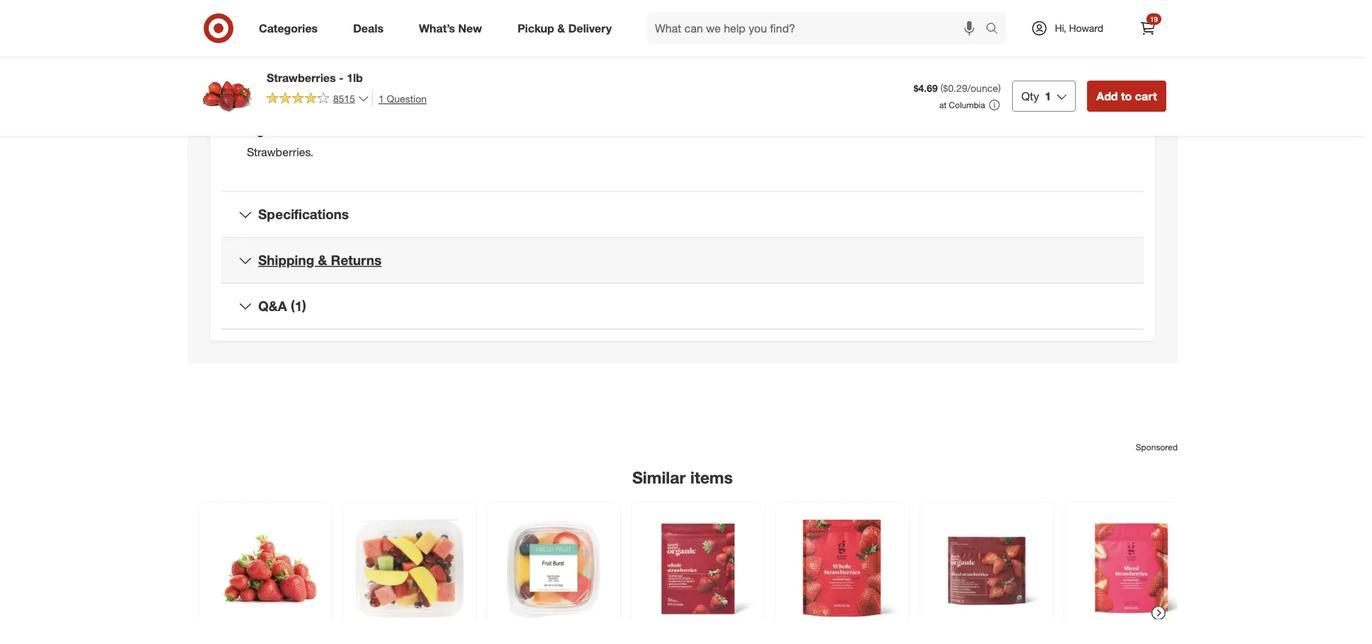 Task type: vqa. For each thing, say whether or not it's contained in the screenshot.
vary for location.
yes



Task type: locate. For each thing, give the bounding box(es) containing it.
& right pickup
[[557, 21, 565, 35]]

1 vertical spatial &
[[318, 252, 327, 268]]

columbia
[[949, 100, 985, 110]]

vary
[[343, 20, 361, 32], [777, 39, 796, 52]]

similar items
[[632, 468, 733, 487]]

1 vertical spatial vary
[[777, 39, 796, 52]]

1 question link
[[372, 91, 427, 107]]

sponsored
[[1136, 442, 1178, 453]]

0 vertical spatial vary
[[343, 20, 361, 32]]

0 vertical spatial packaging
[[272, 20, 319, 32]]

1 horizontal spatial &
[[557, 21, 565, 35]]

vary left location at left
[[343, 20, 361, 32]]

organic frozen sliced strawberries - 10oz - good & gather™ image
[[929, 511, 1045, 620]]

categories link
[[247, 13, 335, 44]]

& for pickup
[[557, 21, 565, 35]]

packaging
[[272, 20, 319, 32], [707, 39, 753, 52]]

frozen sliced strawberries - 16oz - good & gather™ image
[[1073, 511, 1189, 620]]

by
[[364, 20, 375, 32], [798, 39, 809, 52]]

0 horizontal spatial by
[[364, 20, 375, 32]]

by left location.
[[798, 39, 809, 52]]

packaging up label info 'dropdown button'
[[707, 39, 753, 52]]

1 left question
[[379, 92, 384, 105]]

& left returns
[[318, 252, 327, 268]]

0 vertical spatial may
[[321, 20, 340, 32]]

1 horizontal spatial by
[[798, 39, 809, 52]]

1 horizontal spatial 1
[[1045, 89, 1051, 103]]

0 horizontal spatial &
[[318, 252, 327, 268]]

to
[[1121, 89, 1132, 103]]

deals
[[353, 21, 384, 35]]

vary left location.
[[777, 39, 796, 52]]

(
[[941, 82, 943, 95]]

location
[[377, 20, 413, 32]]

0 vertical spatial by
[[364, 20, 375, 32]]

1 vertical spatial by
[[798, 39, 809, 52]]

by for location
[[364, 20, 375, 32]]

strawberries - 1lb
[[267, 71, 363, 85]]

whole frozen strawberries - 64oz - good & gather™ image
[[784, 511, 900, 620]]

by left location at left
[[364, 20, 375, 32]]

&
[[557, 21, 565, 35], [318, 252, 327, 268]]

add to cart
[[1097, 89, 1157, 103]]

19
[[1150, 15, 1158, 23]]

1 horizontal spatial vary
[[777, 39, 796, 52]]

0 horizontal spatial may
[[321, 20, 340, 32]]

pickup & delivery
[[518, 21, 612, 35]]

may for location.
[[756, 39, 774, 52]]

1
[[1045, 89, 1051, 103], [379, 92, 384, 105]]

at columbia
[[939, 100, 985, 110]]

label info button
[[221, 73, 1144, 119]]

organic frozen strawberries - 32oz - good & gather™ image
[[640, 511, 756, 620]]

19 link
[[1132, 13, 1164, 44]]

qty 1
[[1021, 89, 1051, 103]]

1 right qty
[[1045, 89, 1051, 103]]

1 horizontal spatial packaging
[[707, 39, 753, 52]]

may left location.
[[756, 39, 774, 52]]

new
[[458, 21, 482, 35]]

0 vertical spatial &
[[557, 21, 565, 35]]

1 horizontal spatial may
[[756, 39, 774, 52]]

add to cart button
[[1087, 81, 1166, 112]]

0 horizontal spatial packaging
[[272, 20, 319, 32]]

fresh cut fruit burst - 10oz image
[[496, 511, 612, 620]]

may left "deals"
[[321, 20, 340, 32]]

shipping & returns
[[258, 252, 382, 268]]

8515 link
[[267, 91, 369, 108]]

at
[[939, 100, 947, 110]]

hi, howard
[[1055, 22, 1103, 34]]

1 vertical spatial packaging
[[707, 39, 753, 52]]

1 vertical spatial may
[[756, 39, 774, 52]]

search
[[979, 23, 1013, 36]]

& inside dropdown button
[[318, 252, 327, 268]]

& for shipping
[[318, 252, 327, 268]]

packaging up strawberries
[[272, 20, 319, 32]]

0 horizontal spatial vary
[[343, 20, 361, 32]]

qty
[[1021, 89, 1039, 103]]

ingredients:
[[247, 124, 311, 138]]

may
[[321, 20, 340, 32], [756, 39, 774, 52]]



Task type: describe. For each thing, give the bounding box(es) containing it.
pickup & delivery link
[[506, 13, 630, 44]]

returns
[[331, 252, 382, 268]]

vary for location.
[[777, 39, 796, 52]]

search button
[[979, 13, 1013, 47]]

pickup
[[518, 21, 554, 35]]

shipping
[[258, 252, 314, 268]]

packaging for packaging may vary by location.
[[707, 39, 753, 52]]

q&a (1)
[[258, 298, 306, 314]]

what's new
[[419, 21, 482, 35]]

cart
[[1135, 89, 1157, 103]]

q&a
[[258, 298, 287, 314]]

/ounce
[[967, 82, 998, 95]]

what's
[[419, 21, 455, 35]]

items
[[690, 468, 733, 487]]

strawberries
[[267, 71, 336, 85]]

specifications button
[[221, 192, 1144, 237]]

0 horizontal spatial 1
[[379, 92, 384, 105]]

add
[[1097, 89, 1118, 103]]

image of strawberries - 1lb image
[[199, 68, 255, 124]]

label info
[[258, 88, 321, 104]]

$4.69 ( $0.29 /ounce )
[[914, 82, 1001, 95]]

packaging for packaging may vary by location
[[272, 20, 319, 32]]

what's new link
[[407, 13, 500, 44]]

packaging may vary by location
[[272, 20, 413, 32]]

ingredients: strawberries.
[[247, 124, 314, 159]]

)
[[998, 82, 1001, 95]]

1 question
[[379, 92, 427, 105]]

fresh cut fruit burst - 2lb image
[[352, 511, 468, 620]]

packaging may vary by location.
[[707, 39, 849, 52]]

label
[[258, 88, 293, 104]]

organic strawberries - 16oz image
[[207, 511, 323, 620]]

shipping & returns button
[[221, 238, 1144, 283]]

(1)
[[291, 298, 306, 314]]

1lb
[[347, 71, 363, 85]]

by for location.
[[798, 39, 809, 52]]

8515
[[333, 92, 355, 105]]

What can we help you find? suggestions appear below search field
[[647, 13, 989, 44]]

hi,
[[1055, 22, 1066, 34]]

question
[[387, 92, 427, 105]]

delivery
[[568, 21, 612, 35]]

deals link
[[341, 13, 401, 44]]

similar items region
[[187, 386, 1198, 620]]

q&a (1) button
[[221, 284, 1144, 329]]

$4.69
[[914, 82, 938, 95]]

howard
[[1069, 22, 1103, 34]]

similar
[[632, 468, 686, 487]]

-
[[339, 71, 344, 85]]

specifications
[[258, 206, 349, 223]]

may for location
[[321, 20, 340, 32]]

info
[[297, 88, 321, 104]]

vary for location
[[343, 20, 361, 32]]

strawberries.
[[247, 145, 314, 159]]

location.
[[812, 39, 849, 52]]

categories
[[259, 21, 318, 35]]

$0.29
[[943, 82, 967, 95]]



